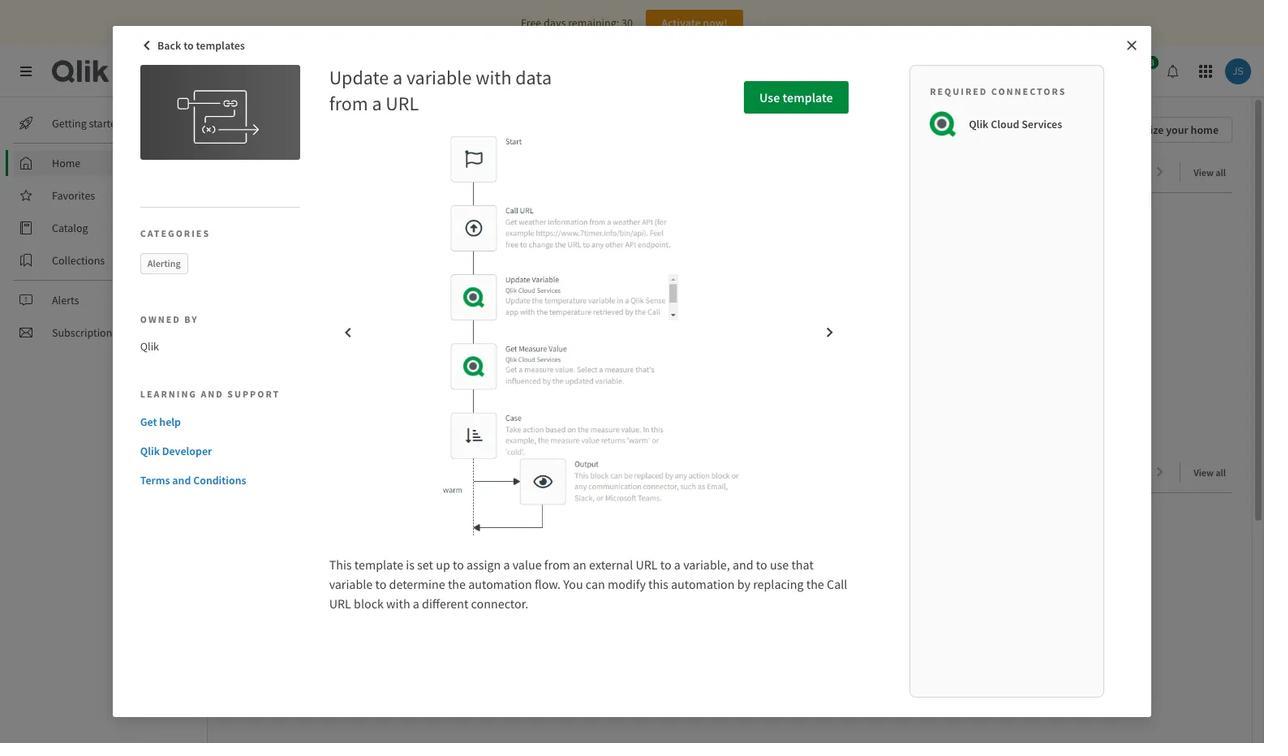 Task type: describe. For each thing, give the bounding box(es) containing it.
can
[[586, 576, 605, 592]]

1 view all link from the top
[[1194, 161, 1233, 182]]

catalog link
[[13, 215, 195, 241]]

with inside the this template is set up to assign a value from an external url to a variable, and to use that variable to determine the automation flow. you can modify this automation by replacing the call url block with a different connector.
[[386, 596, 410, 612]]

back
[[157, 38, 181, 53]]

alerting
[[148, 257, 181, 269]]

use template
[[760, 89, 833, 105]]

replacing
[[753, 576, 804, 592]]

next image image
[[824, 326, 837, 339]]

update a variable with data from a url image
[[140, 65, 300, 160]]

0 vertical spatial services
[[224, 61, 281, 81]]

favorites
[[52, 188, 95, 203]]

modify
[[608, 576, 646, 592]]

to left use
[[756, 557, 767, 573]]

started
[[89, 116, 122, 131]]

qlik cloud services logo image
[[930, 111, 956, 137]]

customize your home button
[[1083, 117, 1233, 143]]

connectors
[[992, 85, 1067, 97]]

analytics to explore
[[250, 162, 387, 183]]

minutes
[[304, 380, 338, 392]]

collections
[[52, 253, 105, 268]]

terms and conditions link
[[140, 472, 294, 488]]

qlik cloud services
[[969, 117, 1062, 131]]

analytics for analytics services
[[160, 61, 221, 81]]

free days remaining: 30
[[521, 15, 633, 30]]

template for this
[[354, 557, 403, 573]]

qlik developer
[[140, 444, 212, 458]]

Search text field
[[646, 58, 904, 85]]

from inside update a variable with data from a url
[[329, 91, 368, 116]]

getting
[[52, 116, 87, 131]]

an
[[573, 557, 587, 573]]

owned
[[140, 313, 181, 325]]

subscriptions link
[[13, 320, 195, 346]]

you
[[563, 576, 583, 592]]

set
[[417, 557, 433, 573]]

your
[[1166, 123, 1189, 137]]

qlik developer link
[[140, 443, 294, 459]]

a down "update"
[[372, 91, 382, 116]]

subscriptions
[[52, 325, 117, 340]]

categories
[[140, 227, 210, 239]]

analytics for analytics to explore
[[250, 162, 314, 183]]

explore
[[334, 162, 387, 183]]

learning
[[140, 388, 197, 400]]

conditions
[[193, 473, 246, 487]]

url inside update a variable with data from a url
[[386, 91, 419, 116]]

ago
[[340, 380, 355, 392]]

now!
[[703, 15, 728, 30]]

favorites link
[[13, 183, 195, 209]]

support
[[227, 388, 280, 400]]

external
[[589, 557, 633, 573]]

activate now!
[[661, 15, 728, 30]]

analytics to explore link
[[250, 162, 393, 183]]

activate now! link
[[646, 10, 743, 36]]

qlik for qlik cloud services
[[969, 117, 989, 131]]

update
[[329, 65, 389, 90]]

with inside update a variable with data from a url
[[476, 65, 512, 90]]

help
[[159, 414, 181, 429]]

navigation pane element
[[0, 104, 207, 352]]

30
[[622, 15, 633, 30]]

and for terms
[[172, 473, 191, 487]]

variable,
[[683, 557, 730, 573]]

ask insight advisor button
[[914, 58, 1041, 84]]

a down determine
[[413, 596, 419, 612]]

qlik for qlik
[[140, 339, 159, 354]]

1 vertical spatial url
[[636, 557, 658, 573]]

analytics services
[[160, 61, 281, 81]]

terms
[[140, 473, 170, 487]]

a left value
[[504, 557, 510, 573]]

flow.
[[535, 576, 561, 592]]

required
[[930, 85, 988, 97]]

is
[[406, 557, 415, 573]]

home inside main content
[[227, 117, 277, 142]]

updated 10 minutes ago
[[256, 380, 355, 392]]

different
[[422, 596, 469, 612]]

free
[[521, 15, 542, 30]]

0 horizontal spatial url
[[329, 596, 351, 612]]

customize your home
[[1113, 123, 1219, 137]]

get help
[[140, 414, 181, 429]]

ask
[[941, 64, 958, 79]]

1 all from the top
[[1216, 166, 1226, 179]]

this
[[329, 557, 352, 573]]

variable inside the this template is set up to assign a value from an external url to a variable, and to use that variable to determine the automation flow. you can modify this automation by replacing the call url block with a different connector.
[[329, 576, 373, 592]]

data
[[516, 65, 552, 90]]

owned by
[[140, 313, 199, 325]]



Task type: locate. For each thing, give the bounding box(es) containing it.
1 vertical spatial view
[[1194, 467, 1214, 479]]

2 vertical spatial qlik
[[140, 444, 160, 458]]

collections link
[[13, 248, 195, 273]]

1 vertical spatial and
[[172, 473, 191, 487]]

updated 10 minutes ago link
[[228, 206, 462, 405]]

terms and conditions
[[140, 473, 246, 487]]

from inside the this template is set up to assign a value from an external url to a variable, and to use that variable to determine the automation flow. you can modify this automation by replacing the call url block with a different connector.
[[544, 557, 570, 573]]

0 vertical spatial variable
[[406, 65, 472, 90]]

template inside button
[[783, 89, 833, 105]]

that
[[792, 557, 814, 573]]

up
[[436, 557, 450, 573]]

2 view all from the top
[[1194, 467, 1226, 479]]

the up different on the left bottom of the page
[[448, 576, 466, 592]]

required connectors
[[930, 85, 1067, 97]]

template right use
[[783, 89, 833, 105]]

to up block
[[375, 576, 387, 592]]

get
[[140, 414, 157, 429]]

learning and support
[[140, 388, 280, 400]]

analytics
[[160, 61, 221, 81], [250, 162, 314, 183]]

variable
[[406, 65, 472, 90], [329, 576, 373, 592]]

and right terms
[[172, 473, 191, 487]]

analytics services element
[[160, 61, 281, 81]]

developer
[[162, 444, 212, 458]]

variable right "update"
[[406, 65, 472, 90]]

qlik down owned
[[140, 339, 159, 354]]

0 vertical spatial url
[[386, 91, 419, 116]]

from up flow.
[[544, 557, 570, 573]]

insight
[[960, 64, 994, 79]]

1 vertical spatial services
[[1022, 117, 1062, 131]]

0 horizontal spatial from
[[329, 91, 368, 116]]

and for learning
[[201, 388, 224, 400]]

1 horizontal spatial the
[[806, 576, 824, 592]]

0 vertical spatial home
[[227, 117, 277, 142]]

0 horizontal spatial and
[[172, 473, 191, 487]]

1 vertical spatial qlik
[[140, 339, 159, 354]]

1 horizontal spatial url
[[386, 91, 419, 116]]

analytics left explore at the left
[[250, 162, 314, 183]]

0 vertical spatial from
[[329, 91, 368, 116]]

automation
[[468, 576, 532, 592], [671, 576, 735, 592]]

1 vertical spatial with
[[386, 596, 410, 612]]

template for use
[[783, 89, 833, 105]]

home main content
[[201, 97, 1264, 743]]

from
[[329, 91, 368, 116], [544, 557, 570, 573]]

0 vertical spatial analytics
[[160, 61, 221, 81]]

2 automation from the left
[[671, 576, 735, 592]]

jacob simon element
[[238, 379, 252, 394]]

to right up
[[453, 557, 464, 573]]

2 the from the left
[[806, 576, 824, 592]]

templates
[[196, 38, 245, 53]]

1 vertical spatial variable
[[329, 576, 373, 592]]

template inside the this template is set up to assign a value from an external url to a variable, and to use that variable to determine the automation flow. you can modify this automation by replacing the call url block with a different connector.
[[354, 557, 403, 573]]

cloud
[[991, 117, 1020, 131]]

1 horizontal spatial services
[[1022, 117, 1062, 131]]

home
[[227, 117, 277, 142], [52, 156, 81, 170]]

close image
[[1126, 39, 1139, 52]]

0 vertical spatial qlik
[[969, 117, 989, 131]]

customize
[[1113, 123, 1164, 137]]

use
[[760, 89, 780, 105]]

2 vertical spatial url
[[329, 596, 351, 612]]

update a variable with data from a url
[[329, 65, 552, 116]]

services down connectors
[[1022, 117, 1062, 131]]

automation down variable,
[[671, 576, 735, 592]]

home link
[[13, 150, 195, 176]]

previous image image
[[341, 326, 354, 339]]

and inside the this template is set up to assign a value from an external url to a variable, and to use that variable to determine the automation flow. you can modify this automation by replacing the call url block with a different connector.
[[733, 557, 754, 573]]

the
[[448, 576, 466, 592], [806, 576, 824, 592]]

with left "data" on the top left of page
[[476, 65, 512, 90]]

back to templates button
[[136, 32, 253, 58]]

analytics down back to templates "button" on the left top of the page
[[160, 61, 221, 81]]

0 horizontal spatial home
[[52, 156, 81, 170]]

0 horizontal spatial with
[[386, 596, 410, 612]]

days
[[544, 15, 566, 30]]

2 horizontal spatial url
[[636, 557, 658, 573]]

with down determine
[[386, 596, 410, 612]]

back to templates
[[157, 38, 245, 53]]

1 horizontal spatial home
[[227, 117, 277, 142]]

a right "update"
[[393, 65, 403, 90]]

0 horizontal spatial analytics
[[160, 61, 221, 81]]

1 vertical spatial analytics
[[250, 162, 314, 183]]

variable inside update a variable with data from a url
[[406, 65, 472, 90]]

to
[[184, 38, 194, 53], [317, 162, 331, 183], [453, 557, 464, 573], [660, 557, 672, 573], [756, 557, 767, 573], [375, 576, 387, 592]]

get help link
[[140, 414, 294, 430]]

0 horizontal spatial template
[[354, 557, 403, 573]]

connector.
[[471, 596, 529, 612]]

1 vertical spatial view all
[[1194, 467, 1226, 479]]

2 all from the top
[[1216, 467, 1226, 479]]

use template button
[[744, 81, 849, 114]]

this
[[648, 576, 669, 592]]

0 horizontal spatial by
[[184, 313, 199, 325]]

assign
[[467, 557, 501, 573]]

2 view from the top
[[1194, 467, 1214, 479]]

0 vertical spatial with
[[476, 65, 512, 90]]

alerts link
[[13, 287, 195, 313]]

to inside "button"
[[184, 38, 194, 53]]

url left block
[[329, 596, 351, 612]]

url down "update"
[[386, 91, 419, 116]]

1 horizontal spatial variable
[[406, 65, 472, 90]]

1 view all from the top
[[1194, 166, 1226, 179]]

to up "this"
[[660, 557, 672, 573]]

move collection image
[[227, 464, 243, 480]]

view all
[[1194, 166, 1226, 179], [1194, 467, 1226, 479]]

url
[[386, 91, 419, 116], [636, 557, 658, 573], [329, 596, 351, 612]]

by inside the this template is set up to assign a value from an external url to a variable, and to use that variable to determine the automation flow. you can modify this automation by replacing the call url block with a different connector.
[[737, 576, 751, 592]]

variable down this
[[329, 576, 373, 592]]

2 vertical spatial and
[[733, 557, 754, 573]]

view all for first view all link from the bottom of the home main content
[[1194, 467, 1226, 479]]

home
[[1191, 123, 1219, 137]]

analytics inside home main content
[[250, 162, 314, 183]]

1 vertical spatial by
[[737, 576, 751, 592]]

jacob simon image
[[238, 379, 252, 394]]

0 vertical spatial all
[[1216, 166, 1226, 179]]

1 vertical spatial template
[[354, 557, 403, 573]]

0 horizontal spatial automation
[[468, 576, 532, 592]]

a
[[393, 65, 403, 90], [372, 91, 382, 116], [504, 557, 510, 573], [674, 557, 681, 573], [413, 596, 419, 612]]

1 horizontal spatial and
[[201, 388, 224, 400]]

automation up connector.
[[468, 576, 532, 592]]

home down the analytics services
[[227, 117, 277, 142]]

1 vertical spatial home
[[52, 156, 81, 170]]

services down templates
[[224, 61, 281, 81]]

view all link
[[1194, 161, 1233, 182], [1194, 462, 1233, 482]]

value
[[513, 557, 542, 573]]

1 vertical spatial from
[[544, 557, 570, 573]]

1 horizontal spatial with
[[476, 65, 512, 90]]

qlik down get
[[140, 444, 160, 458]]

2 view all link from the top
[[1194, 462, 1233, 482]]

2 horizontal spatial and
[[733, 557, 754, 573]]

qlik for qlik developer
[[140, 444, 160, 458]]

by right owned
[[184, 313, 199, 325]]

use
[[770, 557, 789, 573]]

1 horizontal spatial analytics
[[250, 162, 314, 183]]

activate
[[661, 15, 701, 30]]

all
[[1216, 166, 1226, 179], [1216, 467, 1226, 479]]

1 horizontal spatial template
[[783, 89, 833, 105]]

0 horizontal spatial the
[[448, 576, 466, 592]]

qlik left cloud
[[969, 117, 989, 131]]

1 horizontal spatial from
[[544, 557, 570, 573]]

0 horizontal spatial services
[[224, 61, 281, 81]]

url up "this"
[[636, 557, 658, 573]]

home inside navigation pane element
[[52, 156, 81, 170]]

the left call
[[806, 576, 824, 592]]

0 vertical spatial by
[[184, 313, 199, 325]]

to inside home main content
[[317, 162, 331, 183]]

to left explore at the left
[[317, 162, 331, 183]]

and
[[201, 388, 224, 400], [172, 473, 191, 487], [733, 557, 754, 573]]

with
[[476, 65, 512, 90], [386, 596, 410, 612]]

call
[[827, 576, 848, 592]]

1 vertical spatial view all link
[[1194, 462, 1233, 482]]

determine
[[389, 576, 445, 592]]

ask insight advisor
[[941, 64, 1033, 79]]

advisor
[[996, 64, 1033, 79]]

alerts
[[52, 293, 79, 308]]

0 vertical spatial and
[[201, 388, 224, 400]]

and up get help link
[[201, 388, 224, 400]]

this template is set up to assign a value from an external url to a variable, and to use that variable to determine the automation flow. you can modify this automation by replacing the call url block with a different connector.
[[329, 557, 848, 612]]

1 view from the top
[[1194, 166, 1214, 179]]

0 vertical spatial view all
[[1194, 166, 1226, 179]]

0 vertical spatial view
[[1194, 166, 1214, 179]]

block
[[354, 596, 384, 612]]

view
[[1194, 166, 1214, 179], [1194, 467, 1214, 479]]

a left variable,
[[674, 557, 681, 573]]

by left replacing
[[737, 576, 751, 592]]

1 automation from the left
[[468, 576, 532, 592]]

getting started link
[[13, 110, 195, 136]]

from down "update"
[[329, 91, 368, 116]]

10
[[293, 380, 303, 392]]

getting started
[[52, 116, 122, 131]]

0 horizontal spatial variable
[[329, 576, 373, 592]]

catalog
[[52, 221, 88, 235]]

1 horizontal spatial automation
[[671, 576, 735, 592]]

and left use
[[733, 557, 754, 573]]

template left is
[[354, 557, 403, 573]]

to right back at left
[[184, 38, 194, 53]]

close sidebar menu image
[[19, 65, 32, 78]]

0 vertical spatial view all link
[[1194, 161, 1233, 182]]

0 vertical spatial template
[[783, 89, 833, 105]]

updated
[[256, 380, 291, 392]]

1 the from the left
[[448, 576, 466, 592]]

1 vertical spatial all
[[1216, 467, 1226, 479]]

by
[[184, 313, 199, 325], [737, 576, 751, 592]]

view all for 1st view all link
[[1194, 166, 1226, 179]]

home up favorites
[[52, 156, 81, 170]]

1 horizontal spatial by
[[737, 576, 751, 592]]

remaining:
[[568, 15, 619, 30]]



Task type: vqa. For each thing, say whether or not it's contained in the screenshot.
second First app from the bottom
no



